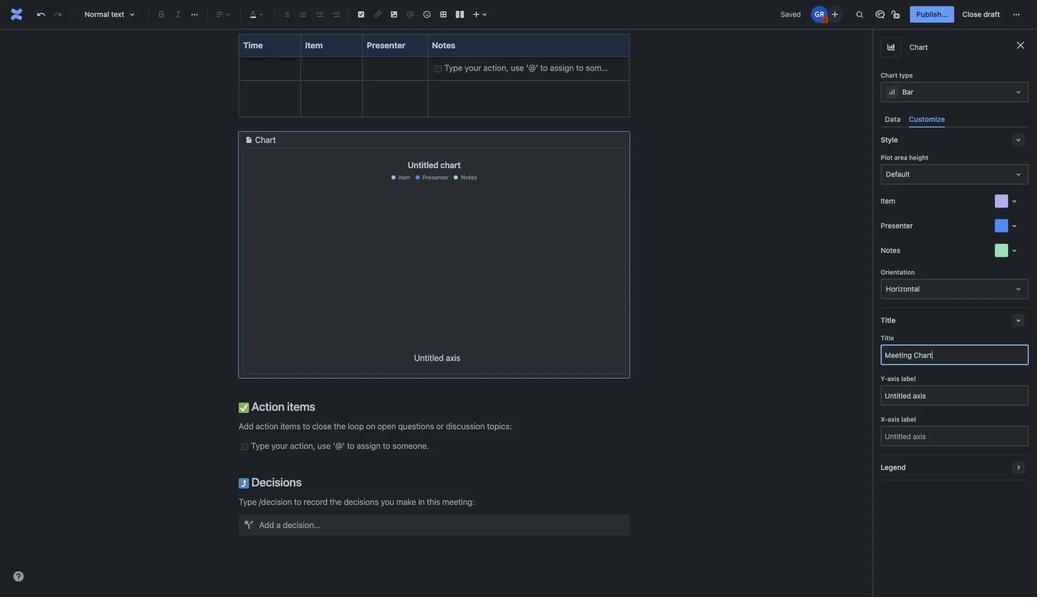 Task type: describe. For each thing, give the bounding box(es) containing it.
decision image
[[241, 517, 257, 533]]

bar
[[902, 87, 914, 96]]

link image
[[371, 8, 384, 21]]

2 vertical spatial notes
[[881, 246, 900, 255]]

chart image
[[243, 134, 255, 146]]

collapse image
[[1013, 134, 1025, 146]]

1 horizontal spatial presenter
[[423, 174, 449, 181]]

Main content area, start typing to enter text. text field
[[233, 0, 636, 535]]

0 horizontal spatial notes
[[432, 41, 455, 50]]

confluence image
[[8, 6, 25, 23]]

2 vertical spatial item
[[881, 197, 895, 205]]

default
[[886, 170, 910, 179]]

close image
[[1015, 39, 1027, 51]]

normal
[[85, 10, 109, 19]]

untitled chart
[[408, 161, 461, 170]]

Plot area height text field
[[886, 169, 888, 180]]

open image inside "chart type" element
[[1013, 86, 1025, 98]]

x-axis label
[[881, 416, 916, 423]]

label for y-axis label
[[901, 375, 916, 383]]

chart image
[[885, 41, 897, 54]]

normal text
[[85, 10, 124, 19]]

customize
[[909, 115, 945, 123]]

decisions
[[249, 475, 302, 489]]

comment icon image
[[874, 8, 887, 21]]

y-
[[881, 375, 888, 383]]

data
[[885, 115, 901, 123]]

expand image
[[1013, 462, 1025, 474]]

bar chart image
[[886, 86, 898, 98]]

notes image
[[1008, 244, 1021, 257]]

italic ⌘i image
[[172, 8, 184, 21]]

plot area height element
[[881, 164, 1029, 185]]

plot area height
[[881, 154, 929, 162]]

axis for y-
[[888, 375, 900, 383]]

close draft button
[[956, 6, 1006, 23]]

:arrow_heading_up: image
[[239, 478, 249, 489]]

xychart image
[[243, 183, 625, 363]]

orientation
[[881, 269, 915, 276]]

normal text button
[[75, 3, 145, 26]]

style
[[881, 135, 898, 144]]

more image
[[1010, 8, 1023, 21]]

area
[[894, 154, 908, 162]]

Chart type text field
[[886, 87, 888, 97]]

Title text field
[[882, 346, 1028, 364]]

axis for x-
[[888, 416, 900, 423]]

find and replace image
[[854, 8, 866, 21]]

table image
[[437, 8, 450, 21]]

1 horizontal spatial chart
[[881, 72, 898, 79]]

help image
[[12, 571, 25, 583]]

add image, video, or file image
[[388, 8, 400, 21]]

1 vertical spatial item
[[399, 174, 410, 181]]

horizontal
[[886, 285, 920, 293]]

presenter image
[[1008, 220, 1021, 232]]

close draft
[[963, 10, 1000, 19]]

chart type
[[881, 72, 913, 79]]

undo ⌘z image
[[35, 8, 47, 21]]

chart for chart type
[[910, 43, 928, 52]]



Task type: vqa. For each thing, say whether or not it's contained in the screenshot.
Must have:
no



Task type: locate. For each thing, give the bounding box(es) containing it.
plot
[[881, 154, 893, 162]]

:white_check_mark: image
[[239, 403, 249, 413]]

redo ⌘⇧z image
[[51, 8, 64, 21]]

1 horizontal spatial item
[[399, 174, 410, 181]]

1 title from the top
[[881, 316, 896, 325]]

open image inside plot area height element
[[1013, 168, 1025, 181]]

emoji image
[[421, 8, 433, 21]]

item image
[[1008, 195, 1021, 207]]

no restrictions image
[[891, 8, 903, 21]]

open image up item icon on the right top
[[1013, 168, 1025, 181]]

0 horizontal spatial item
[[305, 41, 323, 50]]

1 vertical spatial chart
[[881, 72, 898, 79]]

1 horizontal spatial notes
[[461, 174, 477, 181]]

chart
[[910, 43, 928, 52], [881, 72, 898, 79], [255, 136, 276, 145]]

tab list
[[881, 111, 1029, 128]]

3 open image from the top
[[1013, 283, 1025, 295]]

y-axis label
[[881, 375, 916, 383]]

:arrow_heading_up: image
[[239, 478, 249, 489]]

bold ⌘b image
[[155, 8, 168, 21]]

chart for untitled chart
[[255, 136, 276, 145]]

indent tab image
[[330, 8, 342, 21]]

1 vertical spatial presenter
[[423, 174, 449, 181]]

0 vertical spatial open image
[[1013, 86, 1025, 98]]

notes
[[432, 41, 455, 50], [461, 174, 477, 181], [881, 246, 900, 255]]

axis down y-axis label
[[888, 416, 900, 423]]

item down the untitled
[[399, 174, 410, 181]]

action
[[252, 400, 285, 413]]

presenter up orientation
[[881, 221, 913, 230]]

0 vertical spatial label
[[901, 375, 916, 383]]

items
[[287, 400, 315, 413]]

height
[[909, 154, 929, 162]]

draft
[[984, 10, 1000, 19]]

0 horizontal spatial presenter
[[367, 41, 406, 50]]

open image for horizontal
[[1013, 283, 1025, 295]]

close
[[963, 10, 982, 19]]

open image inside orientation element
[[1013, 283, 1025, 295]]

X-axis label text field
[[882, 427, 1028, 446]]

item down plot area height text box
[[881, 197, 895, 205]]

legend
[[881, 463, 906, 472]]

open image
[[1013, 86, 1025, 98], [1013, 168, 1025, 181], [1013, 283, 1025, 295]]

1 vertical spatial notes
[[461, 174, 477, 181]]

chart inside main content area, start typing to enter text. text field
[[255, 136, 276, 145]]

0 horizontal spatial chart
[[255, 136, 276, 145]]

0 vertical spatial title
[[881, 316, 896, 325]]

outdent ⇧tab image
[[313, 8, 326, 21]]

1 axis from the top
[[888, 375, 900, 383]]

label right x-
[[902, 416, 916, 423]]

1 vertical spatial title
[[881, 335, 894, 342]]

action item image
[[355, 8, 367, 21]]

open image down the close icon on the right top of the page
[[1013, 86, 1025, 98]]

2 vertical spatial chart
[[255, 136, 276, 145]]

more formatting image
[[188, 8, 201, 21]]

action items
[[249, 400, 315, 413]]

2 vertical spatial presenter
[[881, 221, 913, 230]]

1 vertical spatial label
[[902, 416, 916, 423]]

confluence image
[[8, 6, 25, 23]]

tab list containing data
[[881, 111, 1029, 128]]

x-
[[881, 416, 888, 423]]

text
[[111, 10, 124, 19]]

2 vertical spatial open image
[[1013, 283, 1025, 295]]

label right y-
[[901, 375, 916, 383]]

2 horizontal spatial chart
[[910, 43, 928, 52]]

0 vertical spatial item
[[305, 41, 323, 50]]

open image up collapse icon
[[1013, 283, 1025, 295]]

invite to edit image
[[829, 8, 841, 20]]

type
[[899, 72, 913, 79]]

numbered list ⌘⇧7 image
[[297, 8, 309, 21]]

axis up x-axis label
[[888, 375, 900, 383]]

0 vertical spatial axis
[[888, 375, 900, 383]]

publish...
[[916, 10, 948, 19]]

1 vertical spatial axis
[[888, 416, 900, 423]]

presenter down untitled chart
[[423, 174, 449, 181]]

label
[[901, 375, 916, 383], [902, 416, 916, 423]]

saved
[[781, 10, 801, 19]]

collapse image
[[1013, 314, 1025, 327]]

mention image
[[404, 8, 417, 21]]

open image for default
[[1013, 168, 1025, 181]]

presenter
[[367, 41, 406, 50], [423, 174, 449, 181], [881, 221, 913, 230]]

title up y-
[[881, 335, 894, 342]]

2 axis from the top
[[888, 416, 900, 423]]

2 horizontal spatial notes
[[881, 246, 900, 255]]

presenter down add image, video, or file
[[367, 41, 406, 50]]

1 open image from the top
[[1013, 86, 1025, 98]]

orientation element
[[881, 279, 1029, 300]]

item down outdent ⇧tab image on the top of page
[[305, 41, 323, 50]]

publish... button
[[910, 6, 954, 23]]

1 vertical spatial open image
[[1013, 168, 1025, 181]]

2 horizontal spatial item
[[881, 197, 895, 205]]

title down horizontal
[[881, 316, 896, 325]]

0 vertical spatial chart
[[910, 43, 928, 52]]

bullet list ⌘⇧8 image
[[280, 8, 293, 21]]

chart
[[440, 161, 461, 170]]

2 horizontal spatial presenter
[[881, 221, 913, 230]]

:white_check_mark: image
[[239, 403, 249, 413]]

2 title from the top
[[881, 335, 894, 342]]

item
[[305, 41, 323, 50], [399, 174, 410, 181], [881, 197, 895, 205]]

0 vertical spatial notes
[[432, 41, 455, 50]]

0 vertical spatial presenter
[[367, 41, 406, 50]]

axis
[[888, 375, 900, 383], [888, 416, 900, 423]]

untitled
[[408, 161, 438, 170]]

label for x-axis label
[[902, 416, 916, 423]]

title
[[881, 316, 896, 325], [881, 335, 894, 342]]

chart type element
[[881, 82, 1029, 102]]

time
[[243, 41, 263, 50]]

2 open image from the top
[[1013, 168, 1025, 181]]

greg robinson image
[[812, 6, 828, 23]]

Y-axis label text field
[[882, 386, 1028, 405]]

layouts image
[[454, 8, 466, 21]]



